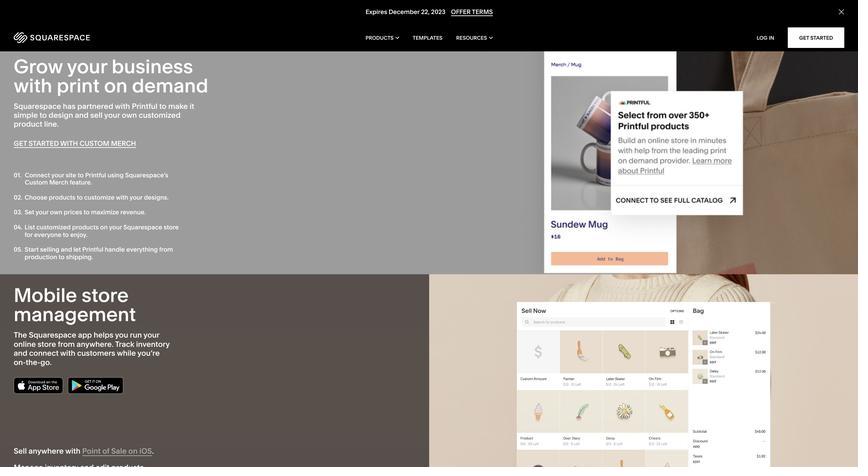 Task type: describe. For each thing, give the bounding box(es) containing it.
you
[[115, 331, 128, 340]]

your right set
[[36, 208, 49, 216]]

to up 03. set your own prices to maximize revenue.
[[77, 193, 83, 201]]

while
[[117, 349, 136, 358]]

choose
[[25, 193, 47, 201]]

enjoy.
[[70, 231, 88, 239]]

app
[[78, 331, 92, 340]]

download on apple store badge image
[[14, 377, 63, 394]]

anywhere
[[28, 447, 64, 456]]

with left custom
[[60, 139, 78, 148]]

templates link
[[413, 24, 442, 51]]

expires
[[365, 8, 387, 16]]

increase traffic to your ecommerce site with squarespace
[[436, 0, 564, 11]]

maximize
[[91, 208, 119, 216]]

your inside the squarespace app helps you run your online store from anywhere. track inventory and connect with customers while you're on-the-go.
[[143, 331, 159, 340]]

result
[[278, 0, 294, 3]]

tools.
[[371, 3, 387, 11]]

media
[[436, 10, 454, 18]]

product inside improve search result ranking by optimizing your product titles and descriptions with built-in seo tools.
[[230, 3, 254, 11]]

resources
[[456, 34, 487, 41]]

offer
[[451, 8, 470, 16]]

0 vertical spatial products
[[49, 193, 75, 201]]

with inside 'increase traffic to your ecommerce site with squarespace'
[[552, 0, 564, 3]]

and connected social media accounts.
[[436, 3, 592, 18]]

grow
[[14, 55, 63, 78]]

offer terms
[[451, 8, 493, 16]]

squarespace logo link
[[14, 32, 180, 43]]

sell anywhere with point of sale on ios .
[[14, 447, 154, 456]]

printful for handle
[[82, 246, 103, 254]]

start
[[25, 246, 39, 254]]

anywhere.
[[77, 340, 114, 349]]

site inside 'increase traffic to your ecommerce site with squarespace'
[[540, 0, 550, 3]]

get for get started
[[799, 34, 809, 41]]

your up revenue.
[[130, 193, 142, 201]]

squarespace inside 'increase traffic to your ecommerce site with squarespace'
[[436, 3, 475, 11]]

to right prices
[[84, 208, 90, 216]]

products button
[[366, 24, 399, 51]]

2 vertical spatial on
[[128, 447, 138, 456]]

business
[[112, 55, 193, 78]]

04.
[[14, 223, 22, 231]]

to inside the 01. connect your site to printful using squarespace's custom merch feature.
[[78, 171, 84, 179]]

inventory
[[136, 340, 170, 349]]

03.
[[14, 208, 22, 216]]

everything
[[126, 246, 158, 254]]

ranking
[[296, 0, 318, 3]]

improve search result ranking by optimizing your product titles and descriptions with built-in seo tools.
[[230, 0, 387, 11]]

printful inside squarespace has partnered with printful to make it simple to design and sell your own customized product line.
[[132, 102, 157, 111]]

products inside 04. list customized products on your squarespace store for everyone to enjoy.
[[72, 223, 99, 231]]

has
[[63, 102, 76, 111]]

connect
[[25, 171, 50, 179]]

set
[[25, 208, 34, 216]]

connect
[[29, 349, 59, 358]]

partnered
[[77, 102, 113, 111]]

using
[[108, 171, 124, 179]]

everyone
[[34, 231, 61, 239]]

social
[[574, 3, 592, 11]]

log             in
[[757, 34, 774, 41]]

03. set your own prices to maximize revenue.
[[14, 208, 146, 216]]

descriptions
[[284, 3, 320, 11]]

squarespace has partnered with printful to make it simple to design and sell your own customized product line.
[[14, 102, 194, 129]]

feature.
[[70, 179, 92, 186]]

make
[[168, 102, 188, 111]]

resources button
[[456, 24, 492, 51]]

line.
[[44, 120, 59, 129]]

with inside improve search result ranking by optimizing your product titles and descriptions with built-in seo tools.
[[322, 3, 334, 11]]

selling
[[40, 246, 59, 254]]

01. connect your site to printful using squarespace's custom merch feature.
[[14, 171, 168, 186]]

get on google play badge image
[[68, 377, 123, 394]]

and inside improve search result ranking by optimizing your product titles and descriptions with built-in seo tools.
[[271, 3, 282, 11]]

to inside 04. list customized products on your squarespace store for everyone to enjoy.
[[63, 231, 69, 239]]

example mobile inventory list of pins image
[[517, 302, 770, 467]]

to inside 05. start selling and let printful handle everything from production to shipping.
[[59, 253, 65, 261]]

product inside squarespace has partnered with printful to make it simple to design and sell your own customized product line.
[[14, 120, 42, 129]]

squarespace's
[[125, 171, 168, 179]]

22,
[[421, 8, 429, 16]]

print on demaind mobile ui image
[[517, 13, 770, 307]]

customized inside squarespace has partnered with printful to make it simple to design and sell your own customized product line.
[[139, 111, 181, 120]]

custom
[[80, 139, 109, 148]]

track
[[115, 340, 134, 349]]

get started with custom merch
[[14, 139, 136, 148]]

get for get started with custom merch
[[14, 139, 27, 148]]

05. start selling and let printful handle everything from production to shipping.
[[14, 246, 173, 261]]

accounts.
[[456, 10, 484, 18]]

design
[[49, 111, 73, 120]]

ecommerce
[[503, 0, 538, 3]]

grow your business with print on demand
[[14, 55, 208, 97]]

production
[[25, 253, 57, 261]]

squarespace inside the squarespace app helps you run your online store from anywhere. track inventory and connect with customers while you're on-the-go.
[[29, 331, 76, 340]]

your inside squarespace has partnered with printful to make it simple to design and sell your own customized product line.
[[104, 111, 120, 120]]

point
[[82, 447, 101, 456]]

your inside 04. list customized products on your squarespace store for everyone to enjoy.
[[109, 223, 122, 231]]

the-
[[26, 358, 40, 367]]

02. choose products to customize with your designs.
[[14, 193, 169, 201]]

seo
[[358, 3, 370, 11]]

handle
[[105, 246, 125, 254]]

terms
[[472, 8, 493, 16]]

ios
[[139, 447, 152, 456]]

your inside improve search result ranking by optimizing your product titles and descriptions with built-in seo tools.
[[360, 0, 373, 3]]

helps
[[94, 331, 113, 340]]

on-
[[14, 358, 26, 367]]

by
[[319, 0, 326, 3]]

and inside 05. start selling and let printful handle everything from production to shipping.
[[61, 246, 72, 254]]



Task type: vqa. For each thing, say whether or not it's contained in the screenshot.
22,
yes



Task type: locate. For each thing, give the bounding box(es) containing it.
1 horizontal spatial get
[[799, 34, 809, 41]]

squarespace logo image
[[14, 32, 90, 43]]

with inside grow your business with print on demand
[[14, 74, 52, 97]]

get started link
[[788, 27, 844, 48]]

with left built-
[[322, 3, 334, 11]]

0 horizontal spatial customized
[[36, 223, 71, 231]]

0 vertical spatial from
[[159, 246, 173, 254]]

site right ecommerce
[[540, 0, 550, 3]]

1 vertical spatial printful
[[85, 171, 106, 179]]

to left make
[[159, 102, 166, 111]]

log
[[757, 34, 768, 41]]

offer terms link
[[451, 8, 493, 16]]

improve
[[230, 0, 255, 3]]

2 vertical spatial printful
[[82, 246, 103, 254]]

1 vertical spatial customized
[[36, 223, 71, 231]]

get started
[[799, 34, 833, 41]]

and inside and connected social media accounts.
[[529, 3, 540, 11]]

and inside squarespace has partnered with printful to make it simple to design and sell your own customized product line.
[[75, 111, 89, 120]]

and inside the squarespace app helps you run your online store from anywhere. track inventory and connect with customers while you're on-the-go.
[[14, 349, 27, 358]]

product
[[230, 3, 254, 11], [14, 120, 42, 129]]

on up partnered
[[104, 74, 127, 97]]

your up expires at the left top of page
[[360, 0, 373, 3]]

printful left using
[[85, 171, 106, 179]]

online
[[14, 340, 36, 349]]

on down maximize
[[100, 223, 108, 231]]

store inside the mobile store management
[[82, 284, 129, 307]]

your down squarespace logo link
[[67, 55, 107, 78]]

to right simple
[[40, 111, 47, 120]]

your right sell
[[104, 111, 120, 120]]

with left social
[[552, 0, 564, 3]]

with right partnered
[[115, 102, 130, 111]]

get
[[799, 34, 809, 41], [14, 139, 27, 148]]

your down maximize
[[109, 223, 122, 231]]

of
[[102, 447, 109, 456]]

on left ios
[[128, 447, 138, 456]]

1 horizontal spatial store
[[82, 284, 129, 307]]

store inside 04. list customized products on your squarespace store for everyone to enjoy.
[[164, 223, 179, 231]]

0 vertical spatial get
[[799, 34, 809, 41]]

own up merch
[[122, 111, 137, 120]]

templates
[[413, 34, 442, 41]]

1 horizontal spatial product
[[230, 3, 254, 11]]

to inside 'increase traffic to your ecommerce site with squarespace'
[[481, 0, 487, 3]]

to up terms
[[481, 0, 487, 3]]

0 horizontal spatial store
[[38, 340, 56, 349]]

list
[[25, 223, 35, 231]]

1 horizontal spatial site
[[540, 0, 550, 3]]

and right titles
[[271, 3, 282, 11]]

your right run
[[143, 331, 159, 340]]

your inside 'increase traffic to your ecommerce site with squarespace'
[[488, 0, 501, 3]]

products down 03. set your own prices to maximize revenue.
[[72, 223, 99, 231]]

on inside 04. list customized products on your squarespace store for everyone to enjoy.
[[100, 223, 108, 231]]

0 horizontal spatial product
[[14, 120, 42, 129]]

1 horizontal spatial own
[[122, 111, 137, 120]]

designs.
[[144, 193, 169, 201]]

and left the let
[[61, 246, 72, 254]]

own left prices
[[50, 208, 62, 216]]

from left app
[[58, 340, 75, 349]]

0 horizontal spatial site
[[66, 171, 76, 179]]

1 horizontal spatial customized
[[139, 111, 181, 120]]

customized inside 04. list customized products on your squarespace store for everyone to enjoy.
[[36, 223, 71, 231]]

from right everything
[[159, 246, 173, 254]]

sale
[[111, 447, 127, 456]]

management
[[14, 303, 136, 326]]

you're
[[137, 349, 160, 358]]

to left the let
[[59, 253, 65, 261]]

get started with custom merch link
[[14, 139, 136, 148]]

traffic
[[463, 0, 480, 3]]

products down merch
[[49, 193, 75, 201]]

squarespace inside 04. list customized products on your squarespace store for everyone to enjoy.
[[123, 223, 162, 231]]

from
[[159, 246, 173, 254], [58, 340, 75, 349]]

the
[[14, 331, 27, 340]]

0 horizontal spatial from
[[58, 340, 75, 349]]

sell
[[14, 447, 27, 456]]

0 vertical spatial on
[[104, 74, 127, 97]]

1 vertical spatial store
[[82, 284, 129, 307]]

log             in link
[[757, 34, 774, 41]]

1 vertical spatial get
[[14, 139, 27, 148]]

prices
[[64, 208, 82, 216]]

on inside grow your business with print on demand
[[104, 74, 127, 97]]

customers
[[77, 349, 115, 358]]

connected
[[541, 3, 573, 11]]

to
[[481, 0, 487, 3], [159, 102, 166, 111], [40, 111, 47, 120], [78, 171, 84, 179], [77, 193, 83, 201], [84, 208, 90, 216], [63, 231, 69, 239], [59, 253, 65, 261]]

squarespace
[[436, 3, 475, 11], [14, 102, 61, 111], [123, 223, 162, 231], [29, 331, 76, 340]]

squarespace inside squarespace has partnered with printful to make it simple to design and sell your own customized product line.
[[14, 102, 61, 111]]

0 vertical spatial site
[[540, 0, 550, 3]]

your inside the 01. connect your site to printful using squarespace's custom merch feature.
[[51, 171, 64, 179]]

your right connect
[[51, 171, 64, 179]]

product left titles
[[230, 3, 254, 11]]

05.
[[14, 246, 22, 254]]

on
[[104, 74, 127, 97], [100, 223, 108, 231], [128, 447, 138, 456]]

started
[[29, 139, 59, 148]]

1 vertical spatial on
[[100, 223, 108, 231]]

your up terms
[[488, 0, 501, 3]]

2 horizontal spatial store
[[164, 223, 179, 231]]

customized up selling
[[36, 223, 71, 231]]

titles
[[255, 3, 270, 11]]

1 horizontal spatial from
[[159, 246, 173, 254]]

go.
[[40, 358, 52, 367]]

1 vertical spatial product
[[14, 120, 42, 129]]

with up simple
[[14, 74, 52, 97]]

printful down demand
[[132, 102, 157, 111]]

site
[[540, 0, 550, 3], [66, 171, 76, 179]]

0 vertical spatial own
[[122, 111, 137, 120]]

customize
[[84, 193, 114, 201]]

printful inside 05. start selling and let printful handle everything from production to shipping.
[[82, 246, 103, 254]]

with left point
[[65, 447, 80, 456]]

1 vertical spatial own
[[50, 208, 62, 216]]

merch
[[111, 139, 136, 148]]

your inside grow your business with print on demand
[[67, 55, 107, 78]]

mobile
[[14, 284, 77, 307]]

1 vertical spatial products
[[72, 223, 99, 231]]

customized down demand
[[139, 111, 181, 120]]

.
[[152, 447, 154, 456]]

0 vertical spatial product
[[230, 3, 254, 11]]

own inside squarespace has partnered with printful to make it simple to design and sell your own customized product line.
[[122, 111, 137, 120]]

expires december 22, 2023
[[365, 8, 445, 16]]

from inside 05. start selling and let printful handle everything from production to shipping.
[[159, 246, 173, 254]]

product left 'line.'
[[14, 120, 42, 129]]

products
[[366, 34, 394, 41]]

increase
[[436, 0, 461, 3]]

run
[[130, 331, 142, 340]]

products
[[49, 193, 75, 201], [72, 223, 99, 231]]

2 vertical spatial store
[[38, 340, 56, 349]]

with right go. at bottom
[[60, 349, 75, 358]]

from inside the squarespace app helps you run your online store from anywhere. track inventory and connect with customers while you're on-the-go.
[[58, 340, 75, 349]]

shipping.
[[66, 253, 93, 261]]

sell
[[90, 111, 103, 120]]

04. list customized products on your squarespace store for everyone to enjoy.
[[14, 223, 179, 239]]

store inside the squarespace app helps you run your online store from anywhere. track inventory and connect with customers while you're on-the-go.
[[38, 340, 56, 349]]

example customer wearing a pin image
[[429, 274, 858, 467]]

mobile store management
[[14, 284, 136, 326]]

search
[[256, 0, 276, 3]]

to right merch
[[78, 171, 84, 179]]

in
[[769, 34, 774, 41]]

printful right the let
[[82, 246, 103, 254]]

demand
[[132, 74, 208, 97]]

0 horizontal spatial own
[[50, 208, 62, 216]]

optimizing
[[328, 0, 359, 3]]

merch
[[49, 179, 68, 186]]

0 vertical spatial customized
[[139, 111, 181, 120]]

0 horizontal spatial get
[[14, 139, 27, 148]]

with inside squarespace has partnered with printful to make it simple to design and sell your own customized product line.
[[115, 102, 130, 111]]

printful
[[132, 102, 157, 111], [85, 171, 106, 179], [82, 246, 103, 254]]

to left enjoy.
[[63, 231, 69, 239]]

0 vertical spatial printful
[[132, 102, 157, 111]]

for
[[25, 231, 33, 239]]

01.
[[14, 171, 21, 179]]

with
[[552, 0, 564, 3], [322, 3, 334, 11], [14, 74, 52, 97], [115, 102, 130, 111], [60, 139, 78, 148], [116, 193, 128, 201], [60, 349, 75, 358], [65, 447, 80, 456]]

printful for using
[[85, 171, 106, 179]]

let
[[73, 246, 81, 254]]

with inside the squarespace app helps you run your online store from anywhere. track inventory and connect with customers while you're on-the-go.
[[60, 349, 75, 358]]

and left sell
[[75, 111, 89, 120]]

1 vertical spatial site
[[66, 171, 76, 179]]

site up the 02. choose products to customize with your designs.
[[66, 171, 76, 179]]

printful inside the 01. connect your site to printful using squarespace's custom merch feature.
[[85, 171, 106, 179]]

print
[[57, 74, 100, 97]]

revenue.
[[120, 208, 146, 216]]

simple
[[14, 111, 38, 120]]

and down the the
[[14, 349, 27, 358]]

and left connected
[[529, 3, 540, 11]]

0 vertical spatial store
[[164, 223, 179, 231]]

2023
[[431, 8, 445, 16]]

site inside the 01. connect your site to printful using squarespace's custom merch feature.
[[66, 171, 76, 179]]

december
[[388, 8, 419, 16]]

1 vertical spatial from
[[58, 340, 75, 349]]

and
[[271, 3, 282, 11], [529, 3, 540, 11], [75, 111, 89, 120], [61, 246, 72, 254], [14, 349, 27, 358]]

with up revenue.
[[116, 193, 128, 201]]



